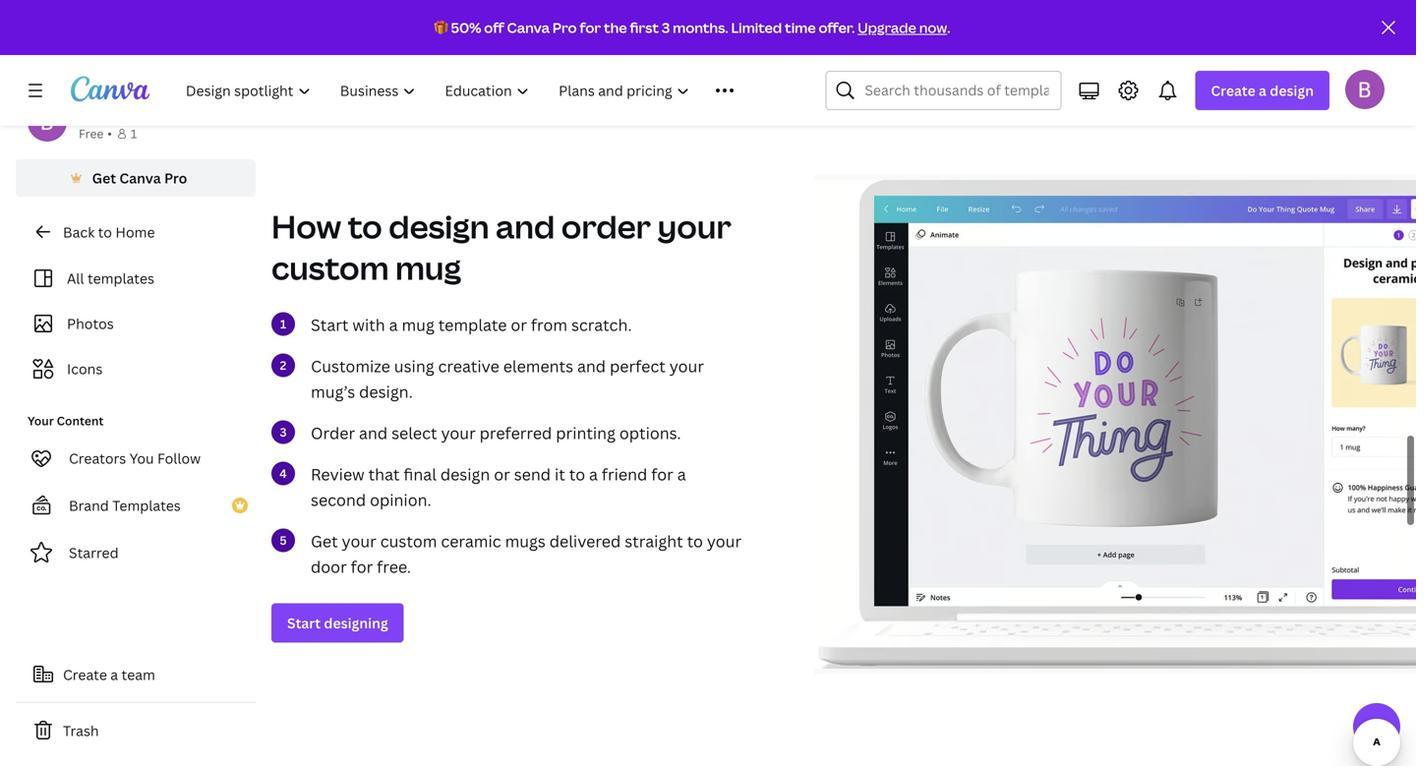 Task type: locate. For each thing, give the bounding box(es) containing it.
0 vertical spatial canva
[[507, 18, 550, 37]]

3
[[662, 18, 670, 37]]

pro
[[553, 18, 577, 37], [164, 169, 187, 187]]

your right order
[[658, 205, 732, 248]]

custom
[[271, 247, 389, 289], [380, 531, 437, 552]]

free.
[[377, 556, 411, 578]]

first
[[630, 18, 659, 37]]

once,
[[967, 27, 1003, 45]]

to inside "get your custom ceramic mugs delivered straight to your door for free."
[[687, 531, 703, 552]]

0 horizontal spatial for
[[351, 556, 373, 578]]

mug up the using
[[402, 314, 435, 336]]

get for get your custom ceramic mugs delivered straight to your door for free.
[[311, 531, 338, 552]]

design for to
[[389, 205, 489, 248]]

get inside "get your custom ceramic mugs delivered straight to your door for free."
[[311, 531, 338, 552]]

off
[[484, 18, 504, 37]]

0 vertical spatial custom
[[271, 247, 389, 289]]

0 horizontal spatial get
[[92, 169, 116, 187]]

to right 'how'
[[348, 205, 382, 248]]

your right straight
[[707, 531, 742, 552]]

custom up free. at bottom
[[380, 531, 437, 552]]

1 horizontal spatial create
[[1211, 81, 1256, 100]]

start left 'designing'
[[287, 614, 321, 633]]

0 vertical spatial start
[[311, 314, 349, 336]]

and right the order
[[359, 423, 388, 444]]

create
[[1211, 81, 1256, 100], [63, 665, 107, 684]]

0 vertical spatial get
[[92, 169, 116, 187]]

scratch.
[[571, 314, 632, 336]]

mug up start with a mug template or from scratch.
[[395, 247, 461, 289]]

free •
[[79, 125, 112, 142]]

all
[[67, 269, 84, 288]]

or left send
[[494, 464, 510, 485]]

design.
[[359, 381, 413, 402]]

elements
[[503, 356, 574, 377]]

one-click magic switch (pro) image
[[840, 0, 903, 61]]

and
[[685, 27, 710, 45], [496, 205, 555, 248], [577, 356, 606, 377], [359, 423, 388, 444]]

the
[[604, 18, 627, 37]]

create inside button
[[63, 665, 107, 684]]

brand templates link
[[16, 486, 256, 525]]

start for start designing
[[287, 614, 321, 633]]

for left the
[[580, 18, 601, 37]]

for
[[580, 18, 601, 37], [651, 464, 674, 485], [351, 556, 373, 578]]

0 vertical spatial create
[[1211, 81, 1256, 100]]

and inside how to design and order your custom mug
[[496, 205, 555, 248]]

1 vertical spatial custom
[[380, 531, 437, 552]]

get canva pro button
[[16, 159, 256, 197]]

a
[[1259, 81, 1267, 100], [389, 314, 398, 336], [589, 464, 598, 485], [677, 464, 686, 485], [110, 665, 118, 684]]

to right it
[[569, 464, 585, 485]]

for right friend
[[651, 464, 674, 485]]

1 vertical spatial design
[[389, 205, 489, 248]]

canva down 1
[[119, 169, 161, 187]]

1 vertical spatial create
[[63, 665, 107, 684]]

1 horizontal spatial canva
[[507, 18, 550, 37]]

to inside store your logo, brand colors, and fonts to stay effortlessly on-brand.
[[752, 27, 766, 45]]

pro up back to home link
[[164, 169, 187, 187]]

your
[[525, 27, 556, 45], [658, 205, 732, 248], [670, 356, 704, 377], [441, 423, 476, 444], [342, 531, 377, 552], [707, 531, 742, 552]]

0 horizontal spatial canva
[[119, 169, 161, 187]]

pro up on-
[[553, 18, 577, 37]]

design inside how to design and order your custom mug
[[389, 205, 489, 248]]

and inside store your logo, brand colors, and fonts to stay effortlessly on-brand.
[[685, 27, 710, 45]]

0 vertical spatial or
[[511, 314, 527, 336]]

content
[[57, 413, 104, 429]]

to right 'back'
[[98, 223, 112, 241]]

your inside how to design and order your custom mug
[[658, 205, 732, 248]]

or left from
[[511, 314, 527, 336]]

start with a mug template or from scratch.
[[311, 314, 632, 336]]

fonts
[[714, 27, 748, 45]]

customize
[[311, 356, 390, 377]]

for left free. at bottom
[[351, 556, 373, 578]]

start left with
[[311, 314, 349, 336]]

and right 3
[[685, 27, 710, 45]]

create a design button
[[1196, 71, 1330, 110]]

1
[[131, 125, 137, 142]]

1 vertical spatial or
[[494, 464, 510, 485]]

you
[[130, 449, 154, 468]]

your inside customize using creative elements and perfect your mug's design.
[[670, 356, 704, 377]]

templates
[[87, 269, 154, 288]]

to right straight
[[687, 531, 703, 552]]

stay
[[769, 27, 797, 45]]

2 vertical spatial design
[[441, 464, 490, 485]]

from
[[531, 314, 568, 336]]

friend
[[602, 464, 648, 485]]

get inside button
[[92, 169, 116, 187]]

resize
[[1007, 27, 1045, 45]]

a inside dropdown button
[[1259, 81, 1267, 100]]

to inside how to design and order your custom mug
[[348, 205, 382, 248]]

1 vertical spatial pro
[[164, 169, 187, 187]]

canva up the effortlessly
[[507, 18, 550, 37]]

1 vertical spatial for
[[651, 464, 674, 485]]

design
[[919, 27, 964, 45]]

straight
[[625, 531, 683, 552]]

your right 'perfect'
[[670, 356, 704, 377]]

get down •
[[92, 169, 116, 187]]

your
[[28, 413, 54, 429]]

create inside dropdown button
[[1211, 81, 1256, 100]]

canva
[[507, 18, 550, 37], [119, 169, 161, 187]]

0 horizontal spatial or
[[494, 464, 510, 485]]

1 horizontal spatial pro
[[553, 18, 577, 37]]

create for create a design
[[1211, 81, 1256, 100]]

1 vertical spatial canva
[[119, 169, 161, 187]]

1 horizontal spatial get
[[311, 531, 338, 552]]

0 horizontal spatial create
[[63, 665, 107, 684]]

create for create a team
[[63, 665, 107, 684]]

creators you follow
[[69, 449, 201, 468]]

0 vertical spatial pro
[[553, 18, 577, 37]]

1 vertical spatial start
[[287, 614, 321, 633]]

custom inside "get your custom ceramic mugs delivered straight to your door for free."
[[380, 531, 437, 552]]

1 vertical spatial mug
[[402, 314, 435, 336]]

start
[[311, 314, 349, 336], [287, 614, 321, 633]]

mug
[[395, 247, 461, 289], [402, 314, 435, 336]]

mug's
[[311, 381, 355, 402]]

custom up with
[[271, 247, 389, 289]]

door
[[311, 556, 347, 578]]

months.
[[673, 18, 729, 37]]

0 vertical spatial mug
[[395, 247, 461, 289]]

0 vertical spatial design
[[1270, 81, 1314, 100]]

1 vertical spatial get
[[311, 531, 338, 552]]

1 horizontal spatial or
[[511, 314, 527, 336]]

Search search field
[[865, 72, 1049, 109]]

ceramic
[[441, 531, 501, 552]]

for inside "get your custom ceramic mugs delivered straight to your door for free."
[[351, 556, 373, 578]]

design
[[1270, 81, 1314, 100], [389, 205, 489, 248], [441, 464, 490, 485]]

2 horizontal spatial for
[[651, 464, 674, 485]]

creators you follow link
[[16, 439, 256, 478]]

using
[[394, 356, 434, 377]]

start designing
[[287, 614, 388, 633]]

and left order
[[496, 205, 555, 248]]

review that final design or send it to a friend for a second opinion.
[[311, 464, 686, 511]]

or
[[511, 314, 527, 336], [494, 464, 510, 485]]

for inside review that final design or send it to a friend for a second opinion.
[[651, 464, 674, 485]]

1 horizontal spatial for
[[580, 18, 601, 37]]

options.
[[620, 423, 681, 444]]

2 vertical spatial for
[[351, 556, 373, 578]]

and down scratch.
[[577, 356, 606, 377]]

opinion.
[[370, 489, 432, 511]]

for for straight
[[351, 556, 373, 578]]

0 horizontal spatial pro
[[164, 169, 187, 187]]

None search field
[[826, 71, 1062, 110]]

your up the effortlessly
[[525, 27, 556, 45]]

top level navigation element
[[173, 71, 778, 110], [173, 71, 778, 110]]

design inside dropdown button
[[1270, 81, 1314, 100]]

how
[[271, 205, 341, 248]]

to left stay
[[752, 27, 766, 45]]

customize using creative elements and perfect your mug's design.
[[311, 356, 704, 402]]

get up door
[[311, 531, 338, 552]]

to
[[752, 27, 766, 45], [1048, 27, 1062, 45], [348, 205, 382, 248], [98, 223, 112, 241], [569, 464, 585, 485], [687, 531, 703, 552]]



Task type: vqa. For each thing, say whether or not it's contained in the screenshot.
the leftmost the organize
no



Task type: describe. For each thing, give the bounding box(es) containing it.
your content
[[28, 413, 104, 429]]

back to home
[[63, 223, 155, 241]]

0 vertical spatial for
[[580, 18, 601, 37]]

design once, resize to anything.
[[919, 27, 1127, 45]]

brand templates
[[69, 496, 181, 515]]

icons link
[[28, 350, 244, 388]]

time
[[785, 18, 816, 37]]

team
[[122, 665, 155, 684]]

creators
[[69, 449, 126, 468]]

preferred
[[480, 423, 552, 444]]

for for it
[[651, 464, 674, 485]]

50%
[[451, 18, 481, 37]]

colors,
[[637, 27, 682, 45]]

🎁 50% off canva pro for the first 3 months. limited time offer. upgrade now .
[[434, 18, 951, 37]]

to inside review that final design or send it to a friend for a second opinion.
[[569, 464, 585, 485]]

with
[[353, 314, 385, 336]]

back
[[63, 223, 95, 241]]

icons
[[67, 360, 103, 378]]

order
[[311, 423, 355, 444]]

all templates
[[67, 269, 154, 288]]

how to design and order your custom mug image
[[814, 180, 1416, 669]]

creative
[[438, 356, 500, 377]]

design inside review that final design or send it to a friend for a second opinion.
[[441, 464, 490, 485]]

order and select your preferred printing options.
[[311, 423, 681, 444]]

your right select
[[441, 423, 476, 444]]

starred link
[[16, 533, 256, 572]]

get your custom ceramic mugs delivered straight to your door for free.
[[311, 531, 742, 578]]

store
[[486, 27, 522, 45]]

trash
[[63, 722, 99, 740]]

anything.
[[1066, 27, 1127, 45]]

create a design
[[1211, 81, 1314, 100]]

pro inside button
[[164, 169, 187, 187]]

store your logo, brand colors, and fonts to stay effortlessly on-brand.
[[486, 27, 797, 67]]

all templates link
[[28, 260, 244, 297]]

now
[[919, 18, 947, 37]]

final
[[404, 464, 437, 485]]

effortlessly
[[486, 48, 561, 67]]

a inside button
[[110, 665, 118, 684]]

•
[[107, 125, 112, 142]]

and inside customize using creative elements and perfect your mug's design.
[[577, 356, 606, 377]]

order
[[561, 205, 651, 248]]

perfect
[[610, 356, 666, 377]]

that
[[369, 464, 400, 485]]

start designing link
[[271, 604, 404, 643]]

custom inside how to design and order your custom mug
[[271, 247, 389, 289]]

design for a
[[1270, 81, 1314, 100]]

create a team
[[63, 665, 155, 684]]

on-
[[564, 48, 587, 67]]

designing
[[324, 614, 388, 633]]

trash link
[[16, 711, 256, 751]]

brand hub (pro) image
[[407, 0, 470, 61]]

or inside review that final design or send it to a friend for a second opinion.
[[494, 464, 510, 485]]

how to design and order your custom mug
[[271, 205, 732, 289]]

brand.
[[587, 48, 630, 67]]

review
[[311, 464, 365, 485]]

your up door
[[342, 531, 377, 552]]

follow
[[157, 449, 201, 468]]

delivered
[[550, 531, 621, 552]]

limited
[[731, 18, 782, 37]]

photos
[[67, 314, 114, 333]]

offer.
[[819, 18, 855, 37]]

free
[[79, 125, 104, 142]]

🎁
[[434, 18, 448, 37]]

templates
[[112, 496, 181, 515]]

brand
[[594, 27, 634, 45]]

start for start with a mug template or from scratch.
[[311, 314, 349, 336]]

upgrade now button
[[858, 18, 947, 37]]

mug inside how to design and order your custom mug
[[395, 247, 461, 289]]

upgrade
[[858, 18, 917, 37]]

bob builder image
[[1346, 70, 1385, 109]]

select
[[392, 423, 437, 444]]

mugs
[[505, 531, 546, 552]]

your inside store your logo, brand colors, and fonts to stay effortlessly on-brand.
[[525, 27, 556, 45]]

send
[[514, 464, 551, 485]]

it
[[555, 464, 565, 485]]

brand
[[69, 496, 109, 515]]

canva inside button
[[119, 169, 161, 187]]

photos link
[[28, 305, 244, 342]]

printing
[[556, 423, 616, 444]]

starred
[[69, 543, 119, 562]]

get canva pro
[[92, 169, 187, 187]]

get for get canva pro
[[92, 169, 116, 187]]

second
[[311, 489, 366, 511]]

create a team button
[[16, 655, 256, 694]]

back to home link
[[16, 212, 256, 252]]

logo,
[[559, 27, 591, 45]]

template
[[438, 314, 507, 336]]

home
[[115, 223, 155, 241]]

to right resize
[[1048, 27, 1062, 45]]



